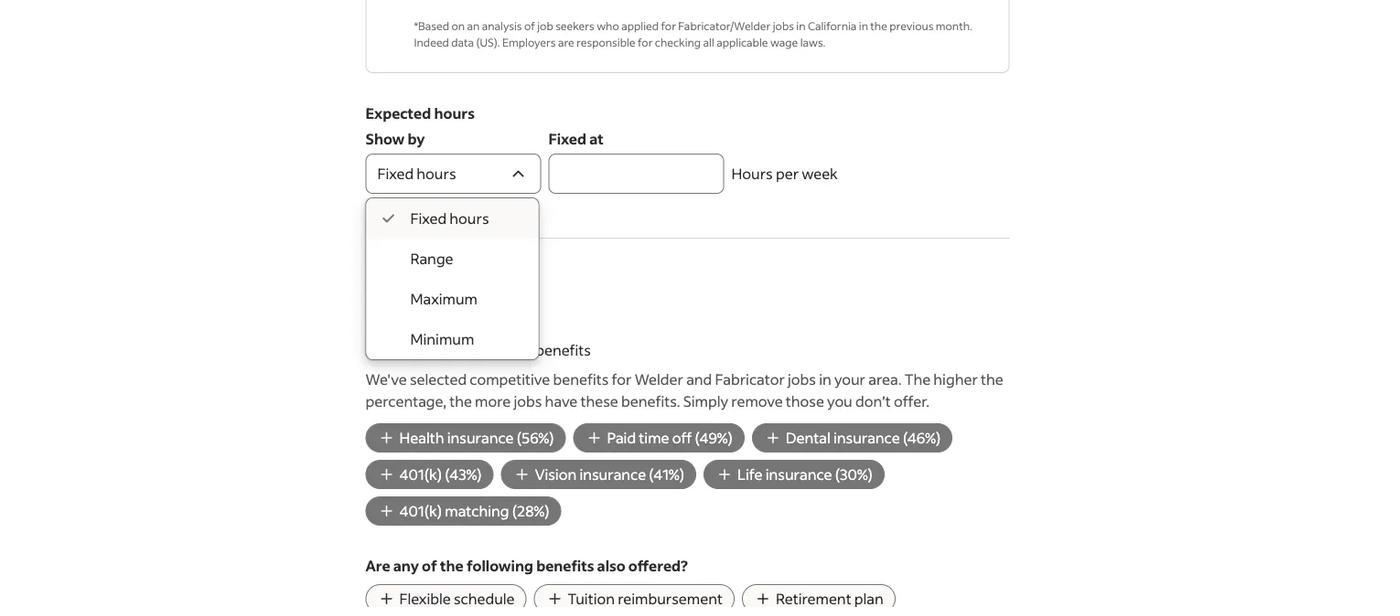Task type: vqa. For each thing, say whether or not it's contained in the screenshot.
None popup button
no



Task type: describe. For each thing, give the bounding box(es) containing it.
job
[[538, 19, 554, 33]]

tip : use competitive benefits
[[395, 341, 591, 360]]

following
[[467, 558, 534, 576]]

laws.
[[801, 35, 826, 49]]

(43%)
[[445, 466, 482, 485]]

employers
[[503, 35, 556, 49]]

health
[[400, 429, 445, 448]]

(49%)
[[695, 429, 733, 448]]

401(k) for 401(k) (43%)
[[400, 466, 442, 485]]

401(k) (43%)
[[400, 466, 482, 485]]

also
[[597, 558, 626, 576]]

hours inside option
[[450, 210, 489, 228]]

0 vertical spatial benefits
[[536, 341, 591, 360]]

maximum
[[411, 290, 478, 309]]

at
[[590, 130, 604, 149]]

are
[[558, 35, 575, 49]]

vision insurance (41%)
[[535, 466, 685, 485]]

0 horizontal spatial of
[[422, 558, 437, 576]]

applied
[[622, 19, 659, 33]]

jobs inside *based on an analysis of job seekers who applied for fabricator/welder jobs in california in the previous month. indeed data (us). employers are responsible for checking all applicable wage laws.
[[773, 19, 795, 33]]

(56%)
[[517, 429, 554, 448]]

week
[[802, 165, 838, 184]]

2 vertical spatial jobs
[[514, 393, 542, 412]]

*based on an analysis of job seekers who applied for fabricator/welder jobs in california in the previous month. indeed data (us). employers are responsible for checking all applicable wage laws.
[[414, 19, 973, 49]]

any
[[393, 558, 419, 576]]

show by
[[366, 130, 425, 149]]

don't
[[856, 393, 891, 412]]

1 vertical spatial jobs
[[788, 371, 817, 390]]

higher
[[934, 371, 979, 390]]

fabricator
[[716, 371, 785, 390]]

california
[[808, 19, 857, 33]]

fixed hours option
[[367, 199, 539, 239]]

hours per week
[[732, 165, 838, 184]]

month.
[[936, 19, 973, 33]]

time
[[639, 429, 670, 448]]

401(k) for 401(k) matching (28%)
[[400, 503, 442, 521]]

expected hours
[[366, 104, 475, 123]]

show
[[366, 130, 405, 149]]

in inside we've selected competitive benefits for welder and fabricator jobs in your area. the higher the percentage, the more jobs have these benefits. simply remove those you don't offer.
[[820, 371, 832, 390]]

those
[[786, 393, 825, 412]]

range
[[411, 250, 454, 269]]

offer.
[[894, 393, 930, 412]]

2 horizontal spatial for
[[661, 19, 677, 33]]

wage
[[771, 35, 799, 49]]

are any of the following benefits also offered?
[[366, 558, 688, 576]]

your
[[835, 371, 866, 390]]

the
[[905, 371, 931, 390]]

paid time off (49%)
[[607, 429, 733, 448]]

hours inside dropdown button
[[417, 165, 456, 184]]

remove
[[732, 393, 783, 412]]

2 horizontal spatial in
[[859, 19, 869, 33]]

welder
[[635, 371, 684, 390]]

fixed inside option
[[411, 210, 447, 228]]

simply
[[684, 393, 729, 412]]

0 vertical spatial fixed
[[549, 130, 587, 149]]

these
[[581, 393, 619, 412]]

expected
[[366, 104, 431, 123]]

all
[[704, 35, 715, 49]]

(28%)
[[512, 503, 550, 521]]

health insurance (56%)
[[400, 429, 554, 448]]

benefits
[[366, 285, 439, 309]]

the right any
[[440, 558, 464, 576]]

fabricator/welder
[[679, 19, 771, 33]]

indeed
[[414, 35, 449, 49]]

0 vertical spatial hours
[[434, 104, 475, 123]]



Task type: locate. For each thing, give the bounding box(es) containing it.
insurance down "don't"
[[834, 429, 901, 448]]

checking
[[655, 35, 701, 49]]

(us).
[[477, 35, 500, 49]]

2 vertical spatial benefits
[[537, 558, 595, 576]]

insurance
[[447, 429, 514, 448], [834, 429, 901, 448], [580, 466, 647, 485], [766, 466, 833, 485]]

401(k) down "health"
[[400, 466, 442, 485]]

*based
[[414, 19, 450, 33]]

hours down by
[[417, 165, 456, 184]]

for inside we've selected competitive benefits for welder and fabricator jobs in your area. the higher the percentage, the more jobs have these benefits. simply remove those you don't offer.
[[612, 371, 632, 390]]

benefits up the these at the bottom
[[553, 371, 609, 390]]

in left the your
[[820, 371, 832, 390]]

you
[[828, 393, 853, 412]]

fixed hours up range
[[411, 210, 489, 228]]

0 horizontal spatial for
[[612, 371, 632, 390]]

selected
[[410, 371, 467, 390]]

on
[[452, 19, 465, 33]]

1 vertical spatial fixed hours
[[411, 210, 489, 228]]

1 vertical spatial 401(k)
[[400, 503, 442, 521]]

0 vertical spatial jobs
[[773, 19, 795, 33]]

of left job
[[525, 19, 535, 33]]

data
[[452, 35, 474, 49]]

use
[[424, 341, 449, 360]]

Fixed at field
[[549, 154, 725, 195]]

paid
[[607, 429, 636, 448]]

0 vertical spatial of
[[525, 19, 535, 33]]

insurance for (56%)
[[447, 429, 514, 448]]

offered?
[[629, 558, 688, 576]]

401(k)
[[400, 466, 442, 485], [400, 503, 442, 521]]

1 horizontal spatial of
[[525, 19, 535, 33]]

1 vertical spatial fixed
[[378, 165, 414, 184]]

2 vertical spatial hours
[[450, 210, 489, 228]]

the right higher
[[981, 371, 1004, 390]]

insurance down dental at bottom
[[766, 466, 833, 485]]

jobs left have
[[514, 393, 542, 412]]

the
[[871, 19, 888, 33], [981, 371, 1004, 390], [450, 393, 472, 412], [440, 558, 464, 576]]

benefits
[[536, 341, 591, 360], [553, 371, 609, 390], [537, 558, 595, 576]]

insurance for (46%)
[[834, 429, 901, 448]]

benefits left also
[[537, 558, 595, 576]]

an
[[467, 19, 480, 33]]

tip
[[395, 341, 417, 360]]

of right any
[[422, 558, 437, 576]]

fixed hours button
[[366, 154, 542, 195]]

fixed up range
[[411, 210, 447, 228]]

competitive inside we've selected competitive benefits for welder and fabricator jobs in your area. the higher the percentage, the more jobs have these benefits. simply remove those you don't offer.
[[470, 371, 550, 390]]

(46%)
[[903, 429, 941, 448]]

fixed down the show by
[[378, 165, 414, 184]]

hours right expected
[[434, 104, 475, 123]]

the down "selected"
[[450, 393, 472, 412]]

1 vertical spatial competitive
[[470, 371, 550, 390]]

in
[[797, 19, 806, 33], [859, 19, 869, 33], [820, 371, 832, 390]]

vision
[[535, 466, 577, 485]]

are
[[366, 558, 391, 576]]

applicable
[[717, 35, 769, 49]]

:
[[417, 341, 421, 360]]

life insurance (30%)
[[738, 466, 873, 485]]

area.
[[869, 371, 902, 390]]

2 vertical spatial fixed
[[411, 210, 447, 228]]

401(k) matching (28%)
[[400, 503, 550, 521]]

the inside *based on an analysis of job seekers who applied for fabricator/welder jobs in california in the previous month. indeed data (us). employers are responsible for checking all applicable wage laws.
[[871, 19, 888, 33]]

of
[[525, 19, 535, 33], [422, 558, 437, 576]]

1 vertical spatial for
[[638, 35, 653, 49]]

jobs
[[773, 19, 795, 33], [788, 371, 817, 390], [514, 393, 542, 412]]

1 vertical spatial of
[[422, 558, 437, 576]]

minimum
[[411, 330, 474, 349]]

matching
[[445, 503, 510, 521]]

benefits.
[[622, 393, 681, 412]]

1 vertical spatial benefits
[[553, 371, 609, 390]]

for
[[661, 19, 677, 33], [638, 35, 653, 49], [612, 371, 632, 390]]

0 vertical spatial 401(k)
[[400, 466, 442, 485]]

0 vertical spatial for
[[661, 19, 677, 33]]

401(k) down the 401(k) (43%)
[[400, 503, 442, 521]]

we've selected competitive benefits for welder and fabricator jobs in your area. the higher the percentage, the more jobs have these benefits. simply remove those you don't offer.
[[366, 371, 1004, 412]]

life
[[738, 466, 763, 485]]

hours down fixed hours dropdown button
[[450, 210, 489, 228]]

seekers
[[556, 19, 595, 33]]

insurance down more
[[447, 429, 514, 448]]

2 vertical spatial for
[[612, 371, 632, 390]]

fixed hours inside option
[[411, 210, 489, 228]]

we've
[[366, 371, 407, 390]]

the left previous
[[871, 19, 888, 33]]

who
[[597, 19, 620, 33]]

jobs up wage
[[773, 19, 795, 33]]

insurance for (41%)
[[580, 466, 647, 485]]

2 401(k) from the top
[[400, 503, 442, 521]]

fixed at
[[549, 130, 604, 149]]

fixed left at at the left top of the page
[[549, 130, 587, 149]]

0 vertical spatial competitive
[[452, 341, 533, 360]]

1 horizontal spatial in
[[820, 371, 832, 390]]

analysis
[[482, 19, 522, 33]]

show by list box
[[367, 199, 539, 360]]

more
[[475, 393, 511, 412]]

dental insurance (46%)
[[786, 429, 941, 448]]

dental
[[786, 429, 831, 448]]

hours
[[732, 165, 773, 184]]

for down applied
[[638, 35, 653, 49]]

and
[[687, 371, 713, 390]]

1 vertical spatial hours
[[417, 165, 456, 184]]

percentage,
[[366, 393, 447, 412]]

responsible
[[577, 35, 636, 49]]

0 vertical spatial fixed hours
[[378, 165, 456, 184]]

hours
[[434, 104, 475, 123], [417, 165, 456, 184], [450, 210, 489, 228]]

benefits up have
[[536, 341, 591, 360]]

in right california
[[859, 19, 869, 33]]

1 horizontal spatial for
[[638, 35, 653, 49]]

for up the these at the bottom
[[612, 371, 632, 390]]

1 401(k) from the top
[[400, 466, 442, 485]]

fixed hours
[[378, 165, 456, 184], [411, 210, 489, 228]]

fixed
[[549, 130, 587, 149], [378, 165, 414, 184], [411, 210, 447, 228]]

have
[[545, 393, 578, 412]]

(41%)
[[649, 466, 685, 485]]

jobs up those at the right of the page
[[788, 371, 817, 390]]

fixed inside dropdown button
[[378, 165, 414, 184]]

insurance down paid
[[580, 466, 647, 485]]

fixed hours down by
[[378, 165, 456, 184]]

benefits inside we've selected competitive benefits for welder and fabricator jobs in your area. the higher the percentage, the more jobs have these benefits. simply remove those you don't offer.
[[553, 371, 609, 390]]

in up laws.
[[797, 19, 806, 33]]

insurance for (30%)
[[766, 466, 833, 485]]

per
[[776, 165, 799, 184]]

for up checking
[[661, 19, 677, 33]]

(30%)
[[836, 466, 873, 485]]

of inside *based on an analysis of job seekers who applied for fabricator/welder jobs in california in the previous month. indeed data (us). employers are responsible for checking all applicable wage laws.
[[525, 19, 535, 33]]

off
[[673, 429, 692, 448]]

previous
[[890, 19, 934, 33]]

fixed hours inside dropdown button
[[378, 165, 456, 184]]

by
[[408, 130, 425, 149]]

0 horizontal spatial in
[[797, 19, 806, 33]]

competitive
[[452, 341, 533, 360], [470, 371, 550, 390]]



